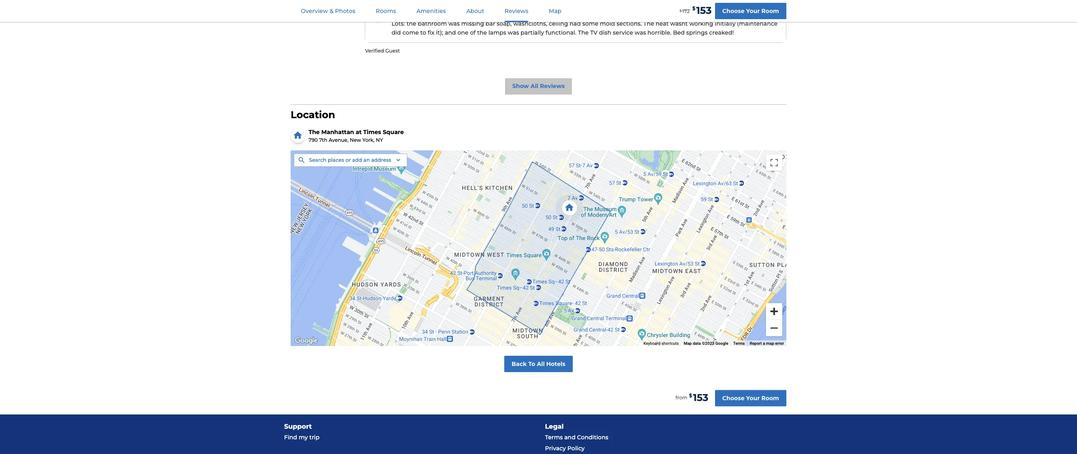 Task type: locate. For each thing, give the bounding box(es) containing it.
show
[[512, 82, 529, 90]]

all right show
[[531, 82, 538, 90]]

1 vertical spatial the
[[477, 29, 487, 36]]

1 vertical spatial choose your room
[[722, 395, 779, 402]]

google
[[715, 341, 728, 346]]

0 vertical spatial map
[[549, 7, 562, 15]]

all right to
[[537, 360, 545, 368]]

2 horizontal spatial the
[[643, 20, 654, 27]]

$
[[692, 5, 696, 11], [680, 9, 682, 13], [689, 393, 692, 399]]

0 horizontal spatial and
[[445, 29, 456, 36]]

0 horizontal spatial the
[[407, 20, 416, 27]]

service
[[613, 29, 633, 36]]

sections.
[[617, 20, 642, 27]]

1 vertical spatial terms
[[545, 434, 563, 441]]

0 horizontal spatial $
[[680, 9, 682, 13]]

map left data
[[684, 341, 692, 346]]

the manhattan at times square 790 7th avenue, new york, ny
[[309, 129, 404, 143]]

map inside 'button'
[[549, 7, 562, 15]]

1 vertical spatial the
[[578, 29, 589, 36]]

7th
[[319, 137, 327, 143]]

choose your room
[[722, 7, 779, 14], [722, 395, 779, 402]]

1 vertical spatial and
[[564, 434, 576, 441]]

show all reviews
[[512, 82, 565, 90]]

the up the come
[[407, 20, 416, 27]]

0 horizontal spatial the
[[309, 129, 320, 136]]

153
[[696, 4, 712, 16], [693, 392, 709, 404]]

0 vertical spatial and
[[445, 29, 456, 36]]

terms left report at the right bottom of page
[[733, 341, 745, 346]]

all
[[531, 82, 538, 90], [537, 360, 545, 368]]

show all reviews button
[[505, 78, 572, 94]]

1 horizontal spatial $
[[689, 393, 692, 399]]

dish
[[599, 29, 611, 36]]

from
[[676, 395, 688, 401]]

0 vertical spatial choose
[[722, 7, 745, 14]]

1 vertical spatial map
[[684, 341, 692, 346]]

map up ceiling
[[549, 7, 562, 15]]

legal
[[545, 423, 564, 431]]

a
[[763, 341, 765, 346]]

heat
[[656, 20, 669, 27]]

reviews
[[505, 7, 528, 15], [540, 82, 565, 90]]

it);
[[436, 29, 443, 36]]

1 vertical spatial your
[[746, 395, 760, 402]]

room
[[762, 7, 779, 14], [762, 395, 779, 402]]

tab list
[[291, 0, 572, 22]]

$ left 172 in the top right of the page
[[680, 9, 682, 13]]

report a map error
[[750, 341, 784, 346]]

$ right 172 in the top right of the page
[[692, 5, 696, 11]]

0 horizontal spatial map
[[549, 7, 562, 15]]

keyboard shortcuts button
[[644, 341, 679, 347]]

the left heat at the right
[[643, 20, 654, 27]]

choose
[[722, 7, 745, 14], [722, 395, 745, 402]]

map
[[549, 7, 562, 15], [684, 341, 692, 346]]

lamps
[[489, 29, 506, 36]]

keyboard
[[644, 341, 661, 346]]

wasnt
[[670, 20, 688, 27]]

reviews up soap,
[[505, 7, 528, 15]]

terms down legal
[[545, 434, 563, 441]]

choose your room button for $
[[715, 3, 787, 19]]

and up policy
[[564, 434, 576, 441]]

1 horizontal spatial reviews
[[540, 82, 565, 90]]

was down soap,
[[508, 29, 519, 36]]

Search places or add an address checkbox
[[294, 154, 407, 167]]

horrible.
[[648, 29, 672, 36]]

anything
[[423, 10, 449, 17]]

back to all hotels
[[512, 360, 566, 368]]

1 your from the top
[[746, 7, 760, 14]]

find
[[284, 434, 297, 441]]

address
[[371, 157, 391, 163]]

0 vertical spatial all
[[531, 82, 538, 90]]

bed
[[673, 29, 685, 36]]

0 horizontal spatial reviews
[[505, 7, 528, 15]]

0 vertical spatial choose your room button
[[715, 3, 787, 19]]

1 vertical spatial choose
[[722, 395, 745, 402]]

was down sections.
[[635, 29, 646, 36]]

1 choose your room button from the top
[[715, 3, 787, 19]]

1 horizontal spatial the
[[578, 29, 589, 36]]

2 choose your room button from the top
[[715, 390, 787, 407]]

tv
[[590, 29, 598, 36]]

2 room from the top
[[762, 395, 779, 402]]

0 vertical spatial room
[[762, 7, 779, 14]]

about
[[466, 7, 484, 15]]

privacy policy link
[[545, 443, 793, 454]]

0 vertical spatial the
[[643, 20, 654, 27]]

2 vertical spatial the
[[309, 129, 320, 136]]

reviews right show
[[540, 82, 565, 90]]

choose your room for 153
[[722, 395, 779, 402]]

0 vertical spatial reviews
[[505, 7, 528, 15]]

2 choose from the top
[[722, 395, 745, 402]]

search
[[309, 157, 326, 163]]

1 horizontal spatial map
[[684, 341, 692, 346]]

was
[[449, 20, 460, 27], [508, 29, 519, 36], [635, 29, 646, 36]]

amenities
[[417, 7, 446, 15]]

1 vertical spatial choose your room button
[[715, 390, 787, 407]]

room for $
[[762, 7, 779, 14]]

your for $
[[746, 7, 760, 14]]

1 horizontal spatial and
[[564, 434, 576, 441]]

153 up 'working'
[[696, 4, 712, 16]]

the
[[407, 20, 416, 27], [477, 29, 487, 36]]

0 horizontal spatial terms
[[545, 434, 563, 441]]

2 choose your room from the top
[[722, 395, 779, 402]]

Search places or add an address checkbox
[[294, 154, 411, 170]]

or
[[346, 157, 351, 163]]

to
[[420, 29, 426, 36]]

your
[[746, 7, 760, 14], [746, 395, 760, 402]]

overview
[[301, 7, 328, 15]]

terms inside legal terms and conditions privacy policy
[[545, 434, 563, 441]]

0 vertical spatial choose your room
[[722, 7, 779, 14]]

choose for 153
[[722, 395, 745, 402]]

was down you
[[449, 20, 460, 27]]

the left tv
[[578, 29, 589, 36]]

and inside was there anything you didn't like? lots: the bathroom was missing bar soap, washcloths, ceiling had some mold sections. the heat wasnt working initially (maintenance did come to fix it); and one of the lamps was partially functional. the tv dish service was horrible. bed springs creaked!
[[445, 29, 456, 36]]

0 vertical spatial the
[[407, 20, 416, 27]]

the right of
[[477, 29, 487, 36]]

2 your from the top
[[746, 395, 760, 402]]

add
[[352, 157, 362, 163]]

data
[[693, 341, 701, 346]]

1 choose your room from the top
[[722, 7, 779, 14]]

back
[[512, 360, 527, 368]]

the
[[643, 20, 654, 27], [578, 29, 589, 36], [309, 129, 320, 136]]

avenue,
[[329, 137, 349, 143]]

the up 790
[[309, 129, 320, 136]]

back to all hotels link
[[504, 356, 573, 372]]

terms
[[733, 341, 745, 346], [545, 434, 563, 441]]

photos
[[335, 7, 355, 15]]

1 choose from the top
[[722, 7, 745, 14]]

shortcuts
[[662, 341, 679, 346]]

one
[[458, 29, 469, 36]]

1 horizontal spatial terms
[[733, 341, 745, 346]]

153 right from
[[693, 392, 709, 404]]

0 vertical spatial your
[[746, 7, 760, 14]]

report a map error link
[[750, 341, 784, 346]]

1 room from the top
[[762, 7, 779, 14]]

1 vertical spatial room
[[762, 395, 779, 402]]

$ right from
[[689, 393, 692, 399]]

map for map
[[549, 7, 562, 15]]

and right it);
[[445, 29, 456, 36]]



Task type: describe. For each thing, give the bounding box(es) containing it.
springs
[[686, 29, 708, 36]]

reviews inside tab list
[[505, 7, 528, 15]]

support find my trip
[[284, 423, 320, 441]]

map region
[[268, 82, 1077, 454]]

missing
[[461, 20, 484, 27]]

google image
[[293, 336, 320, 346]]

amenities button
[[407, 0, 456, 22]]

search places or add an address
[[309, 157, 391, 163]]

working
[[689, 20, 713, 27]]

keyboard shortcuts
[[644, 341, 679, 346]]

legal terms and conditions privacy policy
[[545, 423, 608, 452]]

privacy
[[545, 445, 566, 452]]

tab list containing overview & photos
[[291, 0, 572, 22]]

trip
[[309, 434, 320, 441]]

solo traveler
[[291, 3, 322, 9]]

1 vertical spatial reviews
[[540, 82, 565, 90]]

did
[[392, 29, 401, 36]]

policy
[[568, 445, 585, 452]]

my
[[299, 434, 308, 441]]

choose your room for $
[[722, 7, 779, 14]]

there
[[406, 10, 421, 17]]

$ inside from $ 153
[[689, 393, 692, 399]]

fix
[[428, 29, 435, 36]]

room for 153
[[762, 395, 779, 402]]

location
[[291, 109, 335, 121]]

1 horizontal spatial the
[[477, 29, 487, 36]]

©2023
[[702, 341, 714, 346]]

all inside button
[[531, 82, 538, 90]]

times
[[363, 129, 381, 136]]

1 vertical spatial 153
[[693, 392, 709, 404]]

lots:
[[392, 20, 405, 27]]

map button
[[539, 0, 571, 22]]

and inside legal terms and conditions privacy policy
[[564, 434, 576, 441]]

solo
[[291, 3, 301, 9]]

manhattan
[[321, 129, 354, 136]]

map data ©2023 google
[[684, 341, 728, 346]]

(maintenance
[[737, 20, 778, 27]]

$ 172 $ 153
[[680, 4, 712, 16]]

terms link
[[733, 341, 745, 346]]

york,
[[363, 137, 375, 143]]

creaked!
[[709, 29, 734, 36]]

guest
[[385, 48, 400, 54]]

reviews button
[[495, 0, 538, 22]]

choose for $
[[722, 7, 745, 14]]

error
[[775, 341, 784, 346]]

had
[[570, 20, 581, 27]]

rooms button
[[366, 0, 406, 22]]

overview & photos
[[301, 7, 355, 15]]

to
[[528, 360, 535, 368]]

terms and conditions link
[[545, 432, 793, 443]]

the inside the manhattan at times square 790 7th avenue, new york, ny
[[309, 129, 320, 136]]

report
[[750, 341, 762, 346]]

2 horizontal spatial was
[[635, 29, 646, 36]]

new
[[350, 137, 361, 143]]

overview & photos button
[[291, 0, 365, 22]]

0 horizontal spatial was
[[449, 20, 460, 27]]

rooms
[[376, 7, 396, 15]]

verified
[[365, 48, 384, 54]]

support
[[284, 423, 312, 431]]

square
[[383, 129, 404, 136]]

2 horizontal spatial $
[[692, 5, 696, 11]]

bar
[[486, 20, 495, 27]]

bathroom
[[418, 20, 447, 27]]

washcloths,
[[513, 20, 547, 27]]

172
[[682, 8, 690, 14]]

functional.
[[546, 29, 577, 36]]

partially
[[521, 29, 544, 36]]

map
[[766, 341, 774, 346]]

1 vertical spatial all
[[537, 360, 545, 368]]

mold
[[600, 20, 615, 27]]

verified guest
[[365, 48, 400, 54]]

soap,
[[497, 20, 512, 27]]

conditions
[[577, 434, 608, 441]]

traveler
[[303, 3, 322, 9]]

ny
[[376, 137, 383, 143]]

was there anything you didn't like? lots: the bathroom was missing bar soap, washcloths, ceiling had some mold sections. the heat wasnt working initially (maintenance did come to fix it); and one of the lamps was partially functional. the tv dish service was horrible. bed springs creaked!
[[392, 10, 778, 36]]

from $ 153
[[676, 392, 709, 404]]

like?
[[481, 10, 494, 17]]

about button
[[457, 0, 494, 22]]

at
[[356, 129, 362, 136]]

0 vertical spatial 153
[[696, 4, 712, 16]]

an
[[364, 157, 370, 163]]

ceiling
[[549, 20, 568, 27]]

choose your room button for 153
[[715, 390, 787, 407]]

you
[[450, 10, 461, 17]]

find my trip link
[[284, 432, 532, 443]]

some
[[582, 20, 598, 27]]

hotels
[[546, 360, 566, 368]]

790
[[309, 137, 318, 143]]

map for map data ©2023 google
[[684, 341, 692, 346]]

come
[[403, 29, 419, 36]]

0 vertical spatial terms
[[733, 341, 745, 346]]

places
[[328, 157, 344, 163]]

1 horizontal spatial was
[[508, 29, 519, 36]]

of
[[470, 29, 476, 36]]

your for 153
[[746, 395, 760, 402]]

was
[[392, 10, 404, 17]]



Task type: vqa. For each thing, say whether or not it's contained in the screenshot.
partially
yes



